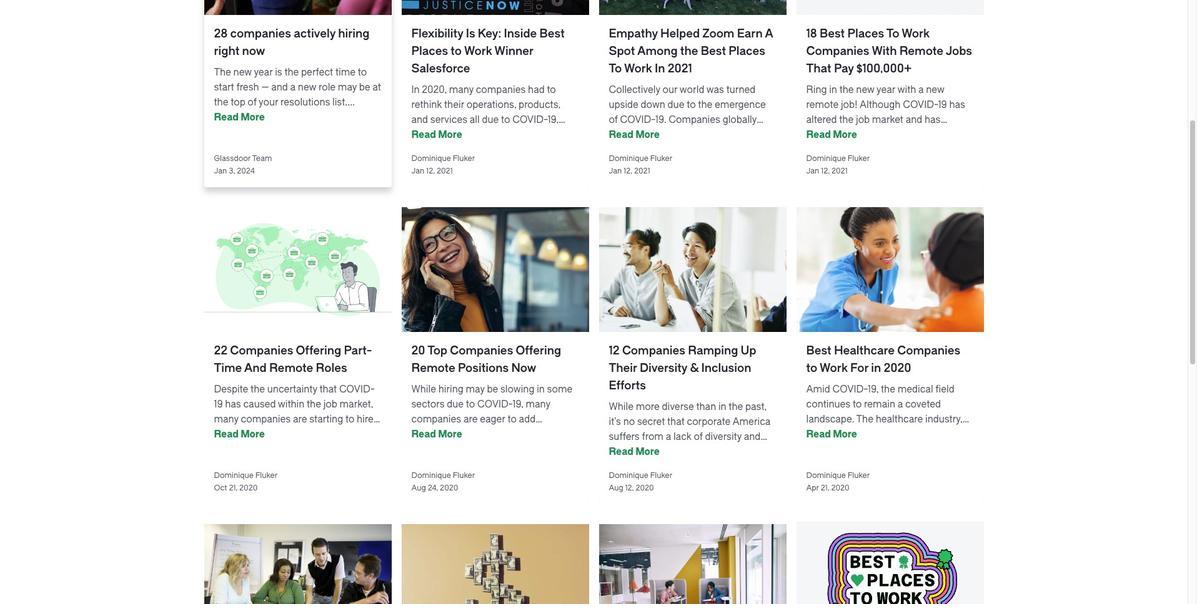 Task type: describe. For each thing, give the bounding box(es) containing it.
operations,
[[467, 99, 516, 111]]

covid- inside ring in the new year with a new remote job! although covid-19 has altered the job market and has caused instability within the economy....
[[903, 99, 938, 111]]

to down operations,
[[501, 114, 510, 126]]

to down add
[[516, 429, 526, 441]]

at
[[373, 82, 381, 93]]

2021 for 18 best places to work companies with remote jobs that pay $100,000+
[[832, 167, 848, 176]]

work inside "flexibility is key: inside best places to work winner salesforce"
[[464, 44, 492, 58]]

companies inside "in 2020, many companies had to rethink their operations, products, and services all due to covid-19, salesforce included. the global cloud-based software company that..."
[[476, 84, 526, 96]]

the down and
[[251, 384, 265, 396]]

jobs
[[946, 44, 972, 58]]

due inside while hiring may be slowing in some sectors due to covid-19, many companies are eager to add hundreds or thousands to their ranks today....
[[447, 399, 464, 411]]

work inside 18 best places to work companies with remote jobs that pay $100,000+
[[902, 27, 930, 41]]

jan for flexibility is key: inside best places to work winner salesforce
[[411, 167, 425, 176]]

included.
[[462, 129, 502, 141]]

to up thousands
[[466, 399, 475, 411]]

within inside ring in the new year with a new remote job! although covid-19 has altered the job market and has caused instability within the economy....
[[885, 129, 911, 141]]

was
[[707, 84, 724, 96]]

grow,
[[806, 444, 830, 456]]

healthcare
[[876, 414, 923, 426]]

read for 20 top companies offering remote positions now
[[411, 429, 436, 441]]

remote inside ring in the new year with a new remote job! although covid-19 has altered the job market and has caused instability within the economy....
[[806, 99, 839, 111]]

be inside the new year is the perfect time to start fresh — and a new role may be at the top of your resolutions list.... read more
[[359, 82, 370, 93]]

to inside "flexibility is key: inside best places to work winner salesforce"
[[451, 44, 462, 58]]

dominique for empathy helped zoom earn a spot among the best places to work in 2021
[[609, 154, 648, 163]]

19, inside while hiring may be slowing in some sectors due to covid-19, many companies are eager to add hundreds or thousands to their ranks today....
[[513, 399, 524, 411]]

has inside despite the uncertainty that covid- 19 has caused within the job market, many companies are starting to hire for remote and part-time roles. from tech...
[[225, 399, 241, 411]]

tech...
[[214, 444, 241, 456]]

in inside "in 2020, many companies had to rethink their operations, products, and services all due to covid-19, salesforce included. the global cloud-based software company that..."
[[411, 84, 420, 96]]

ranks
[[550, 429, 574, 441]]

despite the uncertainty that covid- 19 has caused within the job market, many companies are starting to hire for remote and part-time roles. from tech...
[[214, 384, 377, 456]]

best inside "flexibility is key: inside best places to work winner salesforce"
[[540, 27, 565, 41]]

actively
[[294, 27, 336, 41]]

in inside while more diverse than in the past, it's no secret that corporate america suffers from a lack of diversity and inclusion. nowadays, companies are...
[[719, 402, 727, 413]]

part-
[[282, 429, 304, 441]]

world
[[680, 84, 704, 96]]

remote inside 22 companies offering part- time and remote roles
[[269, 362, 313, 376]]

read for flexibility is key: inside best places to work winner salesforce
[[411, 129, 436, 141]]

21, for work
[[821, 484, 830, 493]]

many for 22 companies offering part- time and remote roles
[[214, 414, 239, 426]]

are for positions
[[464, 414, 478, 426]]

uncertainty
[[267, 384, 317, 396]]

new right with
[[926, 84, 945, 96]]

flexibility
[[411, 27, 463, 41]]

more for flexibility is key: inside best places to work winner salesforce
[[438, 129, 462, 141]]

top
[[428, 344, 447, 358]]

their inside collectively our world was turned upside down due to the emergence of covid-19. companies globally fought to keep their businesses afloat, retain, and motivate...
[[676, 129, 696, 141]]

read inside the new year is the perfect time to start fresh — and a new role may be at the top of your resolutions list.... read more
[[214, 112, 239, 123]]

to right had
[[547, 84, 556, 96]]

2020 inside best healthcare companies to work for in 2020
[[884, 362, 911, 376]]

12 companies ramping up their diversity & inclusion efforts
[[609, 344, 756, 393]]

their inside "in 2020, many companies had to rethink their operations, products, and services all due to covid-19, salesforce included. the global cloud-based software company that..."
[[444, 99, 464, 111]]

companies inside the 20 top companies offering remote positions now
[[450, 344, 513, 358]]

market
[[872, 114, 904, 126]]

2021 for flexibility is key: inside best places to work winner salesforce
[[437, 167, 453, 176]]

12
[[609, 344, 620, 358]]

places inside 18 best places to work companies with remote jobs that pay $100,000+
[[848, 27, 884, 41]]

with
[[898, 84, 916, 96]]

that inside while more diverse than in the past, it's no secret that corporate america suffers from a lack of diversity and inclusion. nowadays, companies are...
[[667, 417, 685, 428]]

read more for 12 companies ramping up their diversity & inclusion efforts
[[609, 447, 660, 458]]

dominique for flexibility is key: inside best places to work winner salesforce
[[411, 154, 451, 163]]

remote inside despite the uncertainty that covid- 19 has caused within the job market, many companies are starting to hire for remote and part-time roles. from tech...
[[229, 429, 261, 441]]

a inside ring in the new year with a new remote job! although covid-19 has altered the job market and has caused instability within the economy....
[[919, 84, 924, 96]]

empathy
[[609, 27, 658, 41]]

and inside collectively our world was turned upside down due to the emergence of covid-19. companies globally fought to keep their businesses afloat, retain, and motivate...
[[668, 144, 685, 156]]

the inside "in 2020, many companies had to rethink their operations, products, and services all due to covid-19, salesforce included. the global cloud-based software company that..."
[[504, 129, 521, 141]]

some
[[547, 384, 573, 396]]

no
[[623, 417, 635, 428]]

the...
[[875, 444, 896, 456]]

time
[[214, 362, 242, 376]]

remote inside the 20 top companies offering remote positions now
[[411, 362, 455, 376]]

had
[[528, 84, 545, 96]]

companies inside best healthcare companies to work for in 2020
[[897, 344, 961, 358]]

fluker for for
[[848, 472, 870, 481]]

perfect
[[301, 67, 333, 78]]

work inside best healthcare companies to work for in 2020
[[820, 362, 848, 376]]

list....
[[332, 97, 355, 108]]

diverse
[[662, 402, 694, 413]]

despite
[[214, 384, 248, 396]]

the inside collectively our world was turned upside down due to the emergence of covid-19. companies globally fought to keep their businesses afloat, retain, and motivate...
[[698, 99, 713, 111]]

read more for 22 companies offering part- time and remote roles
[[214, 429, 265, 441]]

companies inside 12 companies ramping up their diversity & inclusion efforts
[[622, 344, 685, 358]]

work inside empathy helped zoom earn a spot among the best places to work in 2021
[[624, 62, 652, 76]]

3,
[[229, 167, 235, 176]]

dominique for 12 companies ramping up their diversity & inclusion efforts
[[609, 472, 648, 481]]

and inside despite the uncertainty that covid- 19 has caused within the job market, many companies are starting to hire for remote and part-time roles. from tech...
[[263, 429, 280, 441]]

24,
[[428, 484, 438, 493]]

—
[[261, 82, 269, 93]]

job inside ring in the new year with a new remote job! although covid-19 has altered the job market and has caused instability within the economy....
[[856, 114, 870, 126]]

glassdoor team jan 3, 2024
[[214, 154, 272, 176]]

to inside empathy helped zoom earn a spot among the best places to work in 2021
[[609, 62, 622, 76]]

hundreds
[[411, 429, 453, 441]]

eager
[[480, 414, 505, 426]]

dominique fluker oct 21, 2020
[[214, 472, 278, 493]]

software
[[470, 144, 509, 156]]

more for 20 top companies offering remote positions now
[[438, 429, 462, 441]]

due inside "in 2020, many companies had to rethink their operations, products, and services all due to covid-19, salesforce included. the global cloud-based software company that..."
[[482, 114, 499, 126]]

while hiring may be slowing in some sectors due to covid-19, many companies are eager to add hundreds or thousands to their ranks today....
[[411, 384, 574, 456]]

0 vertical spatial continues
[[806, 399, 851, 411]]

more inside while more diverse than in the past, it's no secret that corporate america suffers from a lack of diversity and inclusion. nowadays, companies are...
[[636, 402, 660, 413]]

year inside the new year is the perfect time to start fresh — and a new role may be at the top of your resolutions list.... read more
[[254, 67, 273, 78]]

within inside despite the uncertainty that covid- 19 has caused within the job market, many companies are starting to hire for remote and part-time roles. from tech...
[[278, 399, 304, 411]]

and inside the new year is the perfect time to start fresh — and a new role may be at the top of your resolutions list.... read more
[[271, 82, 288, 93]]

from
[[353, 429, 377, 441]]

fluker for places
[[453, 154, 475, 163]]

based
[[441, 144, 468, 156]]

the down with
[[914, 129, 928, 141]]

salesforce inside "in 2020, many companies had to rethink their operations, products, and services all due to covid-19, salesforce included. the global cloud-based software company that..."
[[411, 129, 460, 141]]

to down world
[[687, 99, 696, 111]]

afloat,
[[609, 144, 636, 156]]

america
[[733, 417, 771, 428]]

add
[[519, 414, 536, 426]]

now
[[511, 362, 536, 376]]

20
[[411, 344, 425, 358]]

caused inside ring in the new year with a new remote job! although covid-19 has altered the job market and has caused instability within the economy....
[[806, 129, 839, 141]]

of inside while more diverse than in the past, it's no secret that corporate america suffers from a lack of diversity and inclusion. nowadays, companies are...
[[694, 432, 703, 443]]

companies inside collectively our world was turned upside down due to the emergence of covid-19. companies globally fought to keep their businesses afloat, retain, and motivate...
[[669, 114, 720, 126]]

resolutions
[[281, 97, 330, 108]]

of inside collectively our world was turned upside down due to the emergence of covid-19. companies globally fought to keep their businesses afloat, retain, and motivate...
[[609, 114, 618, 126]]

that...
[[411, 159, 436, 171]]

the down job!
[[839, 114, 854, 126]]

your
[[259, 97, 278, 108]]

the inside the new year is the perfect time to start fresh — and a new role may be at the top of your resolutions list.... read more
[[214, 67, 231, 78]]

are for and
[[293, 414, 307, 426]]

$100,000+
[[857, 62, 912, 76]]

our
[[663, 84, 678, 96]]

best inside 18 best places to work companies with remote jobs that pay $100,000+
[[820, 27, 845, 41]]

20 top companies offering remote positions now
[[411, 344, 561, 376]]

offering inside 22 companies offering part- time and remote roles
[[296, 344, 341, 358]]

to inside best healthcare companies to work for in 2020
[[806, 362, 818, 376]]

efforts
[[609, 379, 646, 393]]

hiring inside while hiring may be slowing in some sectors due to covid-19, many companies are eager to add hundreds or thousands to their ranks today....
[[438, 384, 464, 396]]

new up resolutions in the top left of the page
[[298, 82, 316, 93]]

emergence
[[715, 99, 766, 111]]

to inside 18 best places to work companies with remote jobs that pay $100,000+
[[887, 27, 900, 41]]

their inside while hiring may be slowing in some sectors due to covid-19, many companies are eager to add hundreds or thousands to their ranks today....
[[528, 429, 548, 441]]

altered
[[806, 114, 837, 126]]

a inside the new year is the perfect time to start fresh — and a new role may be at the top of your resolutions list.... read more
[[290, 82, 296, 93]]

and inside ring in the new year with a new remote job! although covid-19 has altered the job market and has caused instability within the economy....
[[906, 114, 923, 126]]

2021 inside empathy helped zoom earn a spot among the best places to work in 2021
[[668, 62, 692, 76]]

with
[[872, 44, 897, 58]]

to inside despite the uncertainty that covid- 19 has caused within the job market, many companies are starting to hire for remote and part-time roles. from tech...
[[345, 414, 355, 426]]

secret
[[637, 417, 665, 428]]

roles
[[316, 362, 347, 376]]

down
[[641, 99, 665, 111]]

read for best healthcare companies to work for in 2020
[[806, 429, 831, 441]]

covid- inside amid covid-19, the medical field continues to remain a coveted landscape. the healthcare industry, now more than ever, continues to grow, driven by the...
[[833, 384, 868, 396]]

dominique fluker aug 12, 2020
[[609, 472, 672, 493]]

dominique fluker jan 12, 2021 for flexibility is key: inside best places to work winner salesforce
[[411, 154, 475, 176]]

in 2020, many companies had to rethink their operations, products, and services all due to covid-19, salesforce included. the global cloud-based software company that...
[[411, 84, 561, 171]]

2021 for empathy helped zoom earn a spot among the best places to work in 2021
[[634, 167, 650, 176]]

year inside ring in the new year with a new remote job! although covid-19 has altered the job market and has caused instability within the economy....
[[877, 84, 896, 96]]

dominique fluker jan 12, 2021 for empathy helped zoom earn a spot among the best places to work in 2021
[[609, 154, 672, 176]]

companies inside 18 best places to work companies with remote jobs that pay $100,000+
[[806, 44, 870, 58]]

collectively our world was turned upside down due to the emergence of covid-19. companies globally fought to keep their businesses afloat, retain, and motivate...
[[609, 84, 766, 156]]

companies inside 28 companies actively hiring right now
[[230, 27, 291, 41]]

that
[[806, 62, 832, 76]]

the up job!
[[840, 84, 854, 96]]

new up the although
[[856, 84, 875, 96]]

12, for 12 companies ramping up their diversity & inclusion efforts
[[625, 484, 634, 493]]

2020 for best healthcare companies to work for in 2020
[[831, 484, 850, 493]]

the up starting
[[307, 399, 321, 411]]

fluker for spot
[[650, 154, 672, 163]]

key:
[[478, 27, 501, 41]]

ramping
[[688, 344, 738, 358]]

1 horizontal spatial has
[[925, 114, 941, 126]]

hiring inside 28 companies actively hiring right now
[[338, 27, 370, 41]]

2024
[[237, 167, 255, 176]]

market,
[[340, 399, 373, 411]]

collectively
[[609, 84, 660, 96]]

past,
[[746, 402, 767, 413]]

by
[[862, 444, 872, 456]]

than inside while more diverse than in the past, it's no secret that corporate america suffers from a lack of diversity and inclusion. nowadays, companies are...
[[696, 402, 716, 413]]

12, for empathy helped zoom earn a spot among the best places to work in 2021
[[624, 167, 632, 176]]

industry,
[[925, 414, 963, 426]]

in inside while hiring may be slowing in some sectors due to covid-19, many companies are eager to add hundreds or thousands to their ranks today....
[[537, 384, 545, 396]]

start
[[214, 82, 234, 93]]

and inside while more diverse than in the past, it's no secret that corporate america suffers from a lack of diversity and inclusion. nowadays, companies are...
[[744, 432, 761, 443]]

companies inside 22 companies offering part- time and remote roles
[[230, 344, 293, 358]]

19, inside amid covid-19, the medical field continues to remain a coveted landscape. the healthcare industry, now more than ever, continues to grow, driven by the...
[[868, 384, 879, 396]]

may inside while hiring may be slowing in some sectors due to covid-19, many companies are eager to add hundreds or thousands to their ranks today....
[[466, 384, 485, 396]]

the down start
[[214, 97, 228, 108]]

products,
[[519, 99, 561, 111]]

read for 12 companies ramping up their diversity & inclusion efforts
[[609, 447, 634, 458]]

companies inside while hiring may be slowing in some sectors due to covid-19, many companies are eager to add hundreds or thousands to their ranks today....
[[411, 414, 461, 426]]

the right is
[[285, 67, 299, 78]]

&
[[690, 362, 699, 376]]

up
[[741, 344, 756, 358]]

while more diverse than in the past, it's no secret that corporate america suffers from a lack of diversity and inclusion. nowadays, companies are...
[[609, 402, 771, 473]]

dominique for 18 best places to work companies with remote jobs that pay $100,000+
[[806, 154, 846, 163]]

aug for 12 companies ramping up their diversity & inclusion efforts
[[609, 484, 623, 493]]

1 horizontal spatial continues
[[899, 429, 943, 441]]

corporate
[[687, 417, 731, 428]]

fluker for positions
[[453, 472, 475, 481]]

2020 for 12 companies ramping up their diversity & inclusion efforts
[[636, 484, 654, 493]]

amid
[[806, 384, 830, 396]]



Task type: locate. For each thing, give the bounding box(es) containing it.
are inside while hiring may be slowing in some sectors due to covid-19, many companies are eager to add hundreds or thousands to their ranks today....
[[464, 414, 478, 426]]

0 horizontal spatial many
[[214, 414, 239, 426]]

winner
[[495, 44, 533, 58]]

1 salesforce from the top
[[411, 62, 470, 76]]

dominique inside dominique fluker oct 21, 2020
[[214, 472, 254, 481]]

28
[[214, 27, 228, 41]]

21, inside dominique fluker apr 21, 2020
[[821, 484, 830, 493]]

aug down are...
[[609, 484, 623, 493]]

2021 right that...
[[437, 167, 453, 176]]

empathy helped zoom earn a spot among the best places to work in 2021
[[609, 27, 773, 76]]

1 horizontal spatial 19
[[938, 99, 947, 111]]

fought
[[609, 129, 638, 141]]

1 vertical spatial year
[[877, 84, 896, 96]]

in down among
[[655, 62, 665, 76]]

covid- inside collectively our world was turned upside down due to the emergence of covid-19. companies globally fought to keep their businesses afloat, retain, and motivate...
[[620, 114, 656, 126]]

2 dominique fluker jan 12, 2021 from the left
[[609, 154, 672, 176]]

work left 'for'
[[820, 362, 848, 376]]

now inside 28 companies actively hiring right now
[[242, 44, 265, 58]]

1 horizontal spatial many
[[449, 84, 474, 96]]

due
[[668, 99, 685, 111], [482, 114, 499, 126], [447, 399, 464, 411]]

1 horizontal spatial while
[[609, 402, 634, 413]]

to down the industry,
[[945, 429, 954, 441]]

aug for 20 top companies offering remote positions now
[[411, 484, 426, 493]]

19 down jobs
[[938, 99, 947, 111]]

glassdoor
[[214, 154, 251, 163]]

work down is
[[464, 44, 492, 58]]

covid- down with
[[903, 99, 938, 111]]

companies inside despite the uncertainty that covid- 19 has caused within the job market, many companies are starting to hire for remote and part-time roles. from tech...
[[241, 414, 291, 426]]

of right lack
[[694, 432, 703, 443]]

more up driven
[[827, 429, 851, 441]]

for
[[214, 429, 226, 441]]

than up the by
[[854, 429, 873, 441]]

0 horizontal spatial aug
[[411, 484, 426, 493]]

0 horizontal spatial while
[[411, 384, 436, 396]]

read more down the suffers
[[609, 447, 660, 458]]

0 horizontal spatial more
[[636, 402, 660, 413]]

2 horizontal spatial remote
[[900, 44, 944, 58]]

0 horizontal spatial within
[[278, 399, 304, 411]]

12, down 'economy....'
[[821, 167, 830, 176]]

global
[[524, 129, 551, 141]]

dominique up oct
[[214, 472, 254, 481]]

best
[[540, 27, 565, 41], [820, 27, 845, 41], [701, 44, 726, 58], [806, 344, 832, 358]]

1 vertical spatial may
[[466, 384, 485, 396]]

to up with
[[887, 27, 900, 41]]

due down operations,
[[482, 114, 499, 126]]

0 horizontal spatial in
[[411, 84, 420, 96]]

keep
[[652, 129, 673, 141]]

12, for flexibility is key: inside best places to work winner salesforce
[[426, 167, 435, 176]]

while inside while hiring may be slowing in some sectors due to covid-19, many companies are eager to add hundreds or thousands to their ranks today....
[[411, 384, 436, 396]]

3 dominique fluker jan 12, 2021 from the left
[[806, 154, 870, 176]]

their
[[609, 362, 637, 376]]

than inside amid covid-19, the medical field continues to remain a coveted landscape. the healthcare industry, now more than ever, continues to grow, driven by the...
[[854, 429, 873, 441]]

while inside while more diverse than in the past, it's no secret that corporate america suffers from a lack of diversity and inclusion. nowadays, companies are...
[[609, 402, 634, 413]]

1 horizontal spatial offering
[[516, 344, 561, 358]]

suffers
[[609, 432, 640, 443]]

companies up medical on the bottom of page
[[897, 344, 961, 358]]

1 vertical spatial many
[[526, 399, 550, 411]]

and down america
[[744, 432, 761, 443]]

due down our
[[668, 99, 685, 111]]

1 horizontal spatial the
[[504, 129, 521, 141]]

dominique fluker jan 12, 2021 down 'services'
[[411, 154, 475, 176]]

0 vertical spatial many
[[449, 84, 474, 96]]

jan for empathy helped zoom earn a spot among the best places to work in 2021
[[609, 167, 622, 176]]

diversity
[[640, 362, 688, 376]]

salesforce inside "flexibility is key: inside best places to work winner salesforce"
[[411, 62, 470, 76]]

read up cloud-
[[411, 129, 436, 141]]

1 vertical spatial than
[[854, 429, 873, 441]]

salesforce
[[411, 62, 470, 76], [411, 129, 460, 141]]

1 vertical spatial that
[[667, 417, 685, 428]]

job inside despite the uncertainty that covid- 19 has caused within the job market, many companies are starting to hire for remote and part-time roles. from tech...
[[323, 399, 337, 411]]

dominique for 20 top companies offering remote positions now
[[411, 472, 451, 481]]

1 horizontal spatial 19,
[[548, 114, 559, 126]]

1 horizontal spatial year
[[877, 84, 896, 96]]

are up part-
[[293, 414, 307, 426]]

covid- up "eager"
[[477, 399, 513, 411]]

caused down altered
[[806, 129, 839, 141]]

lack
[[674, 432, 692, 443]]

covid- down upside at top
[[620, 114, 656, 126]]

0 horizontal spatial remote
[[269, 362, 313, 376]]

2020 inside dominique fluker aug 24, 2020
[[440, 484, 458, 493]]

1 horizontal spatial of
[[609, 114, 618, 126]]

1 horizontal spatial due
[[482, 114, 499, 126]]

services
[[430, 114, 467, 126]]

covid- inside despite the uncertainty that covid- 19 has caused within the job market, many companies are starting to hire for remote and part-time roles. from tech...
[[339, 384, 375, 396]]

of right top
[[248, 97, 257, 108]]

0 vertical spatial due
[[668, 99, 685, 111]]

in inside ring in the new year with a new remote job! although covid-19 has altered the job market and has caused instability within the economy....
[[829, 84, 837, 96]]

aug inside dominique fluker aug 12, 2020
[[609, 484, 623, 493]]

more for empathy helped zoom earn a spot among the best places to work in 2021
[[636, 129, 660, 141]]

dominique inside dominique fluker apr 21, 2020
[[806, 472, 846, 481]]

to inside the new year is the perfect time to start fresh — and a new role may be at the top of your resolutions list.... read more
[[358, 67, 367, 78]]

offering
[[296, 344, 341, 358], [516, 344, 561, 358]]

best right "inside"
[[540, 27, 565, 41]]

1 horizontal spatial than
[[854, 429, 873, 441]]

read more for best healthcare companies to work for in 2020
[[806, 429, 857, 441]]

for
[[851, 362, 869, 376]]

upside
[[609, 99, 639, 111]]

2 vertical spatial due
[[447, 399, 464, 411]]

be
[[359, 82, 370, 93], [487, 384, 498, 396]]

0 horizontal spatial now
[[242, 44, 265, 58]]

22 companies offering part- time and remote roles
[[214, 344, 372, 376]]

2020 for 20 top companies offering remote positions now
[[440, 484, 458, 493]]

2 horizontal spatial due
[[668, 99, 685, 111]]

of up fought
[[609, 114, 618, 126]]

18
[[806, 27, 817, 41]]

to left add
[[508, 414, 517, 426]]

21,
[[229, 484, 238, 493], [821, 484, 830, 493]]

dominique inside dominique fluker aug 12, 2020
[[609, 472, 648, 481]]

covid- down 'for'
[[833, 384, 868, 396]]

inclusion
[[701, 362, 751, 376]]

1 horizontal spatial more
[[827, 429, 851, 441]]

is
[[466, 27, 475, 41]]

1 vertical spatial continues
[[899, 429, 943, 441]]

more inside amid covid-19, the medical field continues to remain a coveted landscape. the healthcare industry, now more than ever, continues to grow, driven by the...
[[827, 429, 851, 441]]

jan left 3,
[[214, 167, 227, 176]]

more down from
[[636, 447, 660, 458]]

remote up "uncertainty"
[[269, 362, 313, 376]]

has right market
[[925, 114, 941, 126]]

0 vertical spatial in
[[655, 62, 665, 76]]

from
[[642, 432, 664, 443]]

2 horizontal spatial has
[[949, 99, 965, 111]]

1 vertical spatial while
[[609, 402, 634, 413]]

2 offering from the left
[[516, 344, 561, 358]]

and right market
[[906, 114, 923, 126]]

jan for 28 companies actively hiring right now
[[214, 167, 227, 176]]

more up retain,
[[636, 129, 660, 141]]

1 horizontal spatial caused
[[806, 129, 839, 141]]

0 horizontal spatial 19
[[214, 399, 223, 411]]

2 jan from the left
[[411, 167, 425, 176]]

1 21, from the left
[[229, 484, 238, 493]]

1 aug from the left
[[411, 484, 426, 493]]

1 vertical spatial hiring
[[438, 384, 464, 396]]

a up healthcare
[[898, 399, 903, 411]]

time
[[336, 67, 356, 78], [304, 429, 325, 441]]

are inside despite the uncertainty that covid- 19 has caused within the job market, many companies are starting to hire for remote and part-time roles. from tech...
[[293, 414, 307, 426]]

remote
[[806, 99, 839, 111], [229, 429, 261, 441]]

more for best healthcare companies to work for in 2020
[[833, 429, 857, 441]]

and down keep
[[668, 144, 685, 156]]

1 horizontal spatial places
[[729, 44, 765, 58]]

job!
[[841, 99, 858, 111]]

1 vertical spatial in
[[411, 84, 420, 96]]

in inside best healthcare companies to work for in 2020
[[871, 362, 881, 376]]

their right keep
[[676, 129, 696, 141]]

businesses
[[698, 129, 748, 141]]

0 vertical spatial 19,
[[548, 114, 559, 126]]

within down "uncertainty"
[[278, 399, 304, 411]]

more
[[241, 112, 265, 123], [438, 129, 462, 141], [636, 129, 660, 141], [833, 129, 857, 141], [241, 429, 265, 441], [438, 429, 462, 441], [833, 429, 857, 441], [636, 447, 660, 458]]

right
[[214, 44, 240, 58]]

1 vertical spatial salesforce
[[411, 129, 460, 141]]

to up retain,
[[640, 129, 649, 141]]

spot
[[609, 44, 635, 58]]

read for empathy helped zoom earn a spot among the best places to work in 2021
[[609, 129, 634, 141]]

3 jan from the left
[[609, 167, 622, 176]]

and
[[271, 82, 288, 93], [411, 114, 428, 126], [906, 114, 923, 126], [668, 144, 685, 156], [263, 429, 280, 441], [744, 432, 761, 443]]

companies up diversity
[[622, 344, 685, 358]]

companies up part-
[[241, 414, 291, 426]]

0 horizontal spatial to
[[609, 62, 622, 76]]

best up amid
[[806, 344, 832, 358]]

2021 up our
[[668, 62, 692, 76]]

rethink
[[411, 99, 442, 111]]

the inside amid covid-19, the medical field continues to remain a coveted landscape. the healthcare industry, now more than ever, continues to grow, driven by the...
[[881, 384, 895, 396]]

their up 'services'
[[444, 99, 464, 111]]

1 jan from the left
[[214, 167, 227, 176]]

19 inside ring in the new year with a new remote job! although covid-19 has altered the job market and has caused instability within the economy....
[[938, 99, 947, 111]]

12, down cloud-
[[426, 167, 435, 176]]

in left some
[[537, 384, 545, 396]]

in
[[829, 84, 837, 96], [871, 362, 881, 376], [537, 384, 545, 396], [719, 402, 727, 413]]

new up fresh
[[233, 67, 252, 78]]

2020 inside dominique fluker apr 21, 2020
[[831, 484, 850, 493]]

hire
[[357, 414, 374, 426]]

dominique fluker aug 24, 2020
[[411, 472, 475, 493]]

diversity
[[705, 432, 742, 443]]

0 vertical spatial their
[[444, 99, 464, 111]]

fluker for companies
[[848, 154, 870, 163]]

in inside empathy helped zoom earn a spot among the best places to work in 2021
[[655, 62, 665, 76]]

0 vertical spatial to
[[887, 27, 900, 41]]

21, inside dominique fluker oct 21, 2020
[[229, 484, 238, 493]]

12, inside dominique fluker aug 12, 2020
[[625, 484, 634, 493]]

0 vertical spatial more
[[636, 402, 660, 413]]

read more down landscape.
[[806, 429, 857, 441]]

of inside the new year is the perfect time to start fresh — and a new role may be at the top of your resolutions list.... read more
[[248, 97, 257, 108]]

0 horizontal spatial caused
[[243, 399, 276, 411]]

0 vertical spatial than
[[696, 402, 716, 413]]

nowadays,
[[654, 447, 702, 458]]

part-
[[344, 344, 372, 358]]

fluker for and
[[255, 472, 278, 481]]

0 vertical spatial job
[[856, 114, 870, 126]]

read for 18 best places to work companies with remote jobs that pay $100,000+
[[806, 129, 831, 141]]

while for 12 companies ramping up their diversity & inclusion efforts
[[609, 402, 634, 413]]

within down market
[[885, 129, 911, 141]]

1 vertical spatial 19,
[[868, 384, 879, 396]]

best inside empathy helped zoom earn a spot among the best places to work in 2021
[[701, 44, 726, 58]]

1 horizontal spatial that
[[667, 417, 685, 428]]

read more
[[411, 129, 462, 141], [609, 129, 660, 141], [806, 129, 857, 141], [214, 429, 265, 441], [411, 429, 462, 441], [806, 429, 857, 441], [609, 447, 660, 458]]

1 are from the left
[[293, 414, 307, 426]]

more inside the new year is the perfect time to start fresh — and a new role may be at the top of your resolutions list.... read more
[[241, 112, 265, 123]]

time down starting
[[304, 429, 325, 441]]

0 vertical spatial hiring
[[338, 27, 370, 41]]

2020 inside dominique fluker aug 12, 2020
[[636, 484, 654, 493]]

0 horizontal spatial dominique fluker jan 12, 2021
[[411, 154, 475, 176]]

1 horizontal spatial remote
[[806, 99, 839, 111]]

0 horizontal spatial 21,
[[229, 484, 238, 493]]

than
[[696, 402, 716, 413], [854, 429, 873, 441]]

the up company
[[504, 129, 521, 141]]

1 horizontal spatial are
[[464, 414, 478, 426]]

more for 18 best places to work companies with remote jobs that pay $100,000+
[[833, 129, 857, 141]]

0 horizontal spatial places
[[411, 44, 448, 58]]

2020 right 24,
[[440, 484, 458, 493]]

0 vertical spatial while
[[411, 384, 436, 396]]

jan for 18 best places to work companies with remote jobs that pay $100,000+
[[806, 167, 819, 176]]

1 dominique fluker jan 12, 2021 from the left
[[411, 154, 475, 176]]

fluker inside dominique fluker apr 21, 2020
[[848, 472, 870, 481]]

more for 22 companies offering part- time and remote roles
[[241, 429, 265, 441]]

1 horizontal spatial their
[[528, 429, 548, 441]]

0 horizontal spatial their
[[444, 99, 464, 111]]

to right perfect
[[358, 67, 367, 78]]

may
[[338, 82, 357, 93], [466, 384, 485, 396]]

year up — at the left of page
[[254, 67, 273, 78]]

read more for 20 top companies offering remote positions now
[[411, 429, 462, 441]]

best inside best healthcare companies to work for in 2020
[[806, 344, 832, 358]]

2 21, from the left
[[821, 484, 830, 493]]

0 vertical spatial has
[[949, 99, 965, 111]]

1 horizontal spatial 21,
[[821, 484, 830, 493]]

fluker for diversity
[[650, 472, 672, 481]]

cloud-
[[411, 144, 441, 156]]

dominique down altered
[[806, 154, 846, 163]]

companies inside while more diverse than in the past, it's no secret that corporate america suffers from a lack of diversity and inclusion. nowadays, companies are...
[[704, 447, 754, 458]]

1 vertical spatial the
[[504, 129, 521, 141]]

dominique for 22 companies offering part- time and remote roles
[[214, 472, 254, 481]]

economy....
[[806, 144, 858, 156]]

that inside despite the uncertainty that covid- 19 has caused within the job market, many companies are starting to hire for remote and part-time roles. from tech...
[[320, 384, 337, 396]]

due right sectors
[[447, 399, 464, 411]]

0 vertical spatial time
[[336, 67, 356, 78]]

covid- up market,
[[339, 384, 375, 396]]

top
[[231, 97, 245, 108]]

time up the role
[[336, 67, 356, 78]]

medical
[[898, 384, 933, 396]]

many inside "in 2020, many companies had to rethink their operations, products, and services all due to covid-19, salesforce included. the global cloud-based software company that..."
[[449, 84, 474, 96]]

2 horizontal spatial their
[[676, 129, 696, 141]]

the down was
[[698, 99, 713, 111]]

1 horizontal spatial may
[[466, 384, 485, 396]]

a inside amid covid-19, the medical field continues to remain a coveted landscape. the healthcare industry, now more than ever, continues to grow, driven by the...
[[898, 399, 903, 411]]

many inside while hiring may be slowing in some sectors due to covid-19, many companies are eager to add hundreds or thousands to their ranks today....
[[526, 399, 550, 411]]

1 horizontal spatial within
[[885, 129, 911, 141]]

and left part-
[[263, 429, 280, 441]]

thousands
[[467, 429, 514, 441]]

1 vertical spatial has
[[925, 114, 941, 126]]

in
[[655, 62, 665, 76], [411, 84, 420, 96]]

19 down despite
[[214, 399, 223, 411]]

fluker inside dominique fluker aug 12, 2020
[[650, 472, 672, 481]]

and inside "in 2020, many companies had to rethink their operations, products, and services all due to covid-19, salesforce included. the global cloud-based software company that..."
[[411, 114, 428, 126]]

read more up the tech...
[[214, 429, 265, 441]]

dominique down the inclusion.
[[609, 472, 648, 481]]

dominique fluker jan 12, 2021
[[411, 154, 475, 176], [609, 154, 672, 176], [806, 154, 870, 176]]

many
[[449, 84, 474, 96], [526, 399, 550, 411], [214, 414, 239, 426]]

2 vertical spatial their
[[528, 429, 548, 441]]

1 vertical spatial remote
[[229, 429, 261, 441]]

earn
[[737, 27, 763, 41]]

be left at
[[359, 82, 370, 93]]

the inside amid covid-19, the medical field continues to remain a coveted landscape. the healthcare industry, now more than ever, continues to grow, driven by the...
[[856, 414, 874, 426]]

more for 12 companies ramping up their diversity & inclusion efforts
[[636, 447, 660, 458]]

more up today....
[[438, 429, 462, 441]]

2020 for 22 companies offering part- time and remote roles
[[239, 484, 258, 493]]

fluker inside dominique fluker oct 21, 2020
[[255, 472, 278, 481]]

while up sectors
[[411, 384, 436, 396]]

1 horizontal spatial in
[[655, 62, 665, 76]]

18 best places to work companies with remote jobs that pay $100,000+
[[806, 27, 972, 76]]

salesforce up cloud-
[[411, 129, 460, 141]]

covid- inside "in 2020, many companies had to rethink their operations, products, and services all due to covid-19, salesforce included. the global cloud-based software company that..."
[[513, 114, 548, 126]]

the inside while more diverse than in the past, it's no secret that corporate america suffers from a lack of diversity and inclusion. nowadays, companies are...
[[729, 402, 743, 413]]

19
[[938, 99, 947, 111], [214, 399, 223, 411]]

dominique fluker apr 21, 2020
[[806, 472, 870, 493]]

1 vertical spatial within
[[278, 399, 304, 411]]

0 horizontal spatial hiring
[[338, 27, 370, 41]]

read more up cloud-
[[411, 129, 462, 141]]

19, inside "in 2020, many companies had to rethink their operations, products, and services all due to covid-19, salesforce included. the global cloud-based software company that..."
[[548, 114, 559, 126]]

0 horizontal spatial of
[[248, 97, 257, 108]]

read down top
[[214, 112, 239, 123]]

read up grow,
[[806, 429, 831, 441]]

covid- up global
[[513, 114, 548, 126]]

2 vertical spatial many
[[214, 414, 239, 426]]

is
[[275, 67, 282, 78]]

2 aug from the left
[[609, 484, 623, 493]]

more up the tech...
[[241, 429, 265, 441]]

2 horizontal spatial many
[[526, 399, 550, 411]]

0 vertical spatial now
[[242, 44, 265, 58]]

0 vertical spatial salesforce
[[411, 62, 470, 76]]

may inside the new year is the perfect time to start fresh — and a new role may be at the top of your resolutions list.... read more
[[338, 82, 357, 93]]

and
[[244, 362, 267, 376]]

caused inside despite the uncertainty that covid- 19 has caused within the job market, many companies are starting to hire for remote and part-time roles. from tech...
[[243, 399, 276, 411]]

in right 'for'
[[871, 362, 881, 376]]

2 vertical spatial the
[[856, 414, 874, 426]]

read up are...
[[609, 447, 634, 458]]

2 are from the left
[[464, 414, 478, 426]]

offering inside the 20 top companies offering remote positions now
[[516, 344, 561, 358]]

0 horizontal spatial the
[[214, 67, 231, 78]]

places inside empathy helped zoom earn a spot among the best places to work in 2021
[[729, 44, 765, 58]]

0 vertical spatial caused
[[806, 129, 839, 141]]

fresh
[[236, 82, 259, 93]]

read more for empathy helped zoom earn a spot among the best places to work in 2021
[[609, 129, 660, 141]]

ever,
[[876, 429, 896, 441]]

2 salesforce from the top
[[411, 129, 460, 141]]

4 jan from the left
[[806, 167, 819, 176]]

1 vertical spatial now
[[806, 429, 825, 441]]

pay
[[834, 62, 854, 76]]

a inside while more diverse than in the past, it's no secret that corporate america suffers from a lack of diversity and inclusion. nowadays, companies are...
[[666, 432, 671, 443]]

now right right
[[242, 44, 265, 58]]

12, down afloat,
[[624, 167, 632, 176]]

remote
[[900, 44, 944, 58], [269, 362, 313, 376], [411, 362, 455, 376]]

covid- inside while hiring may be slowing in some sectors due to covid-19, many companies are eager to add hundreds or thousands to their ranks today....
[[477, 399, 513, 411]]

1 vertical spatial of
[[609, 114, 618, 126]]

remain
[[864, 399, 895, 411]]

are up or
[[464, 414, 478, 426]]

0 vertical spatial within
[[885, 129, 911, 141]]

in up corporate at the bottom of page
[[719, 402, 727, 413]]

many for 20 top companies offering remote positions now
[[526, 399, 550, 411]]

continues up landscape.
[[806, 399, 851, 411]]

read more for flexibility is key: inside best places to work winner salesforce
[[411, 129, 462, 141]]

2020 right oct
[[239, 484, 258, 493]]

companies
[[806, 44, 870, 58], [669, 114, 720, 126], [230, 344, 293, 358], [450, 344, 513, 358], [622, 344, 685, 358], [897, 344, 961, 358]]

hiring right actively
[[338, 27, 370, 41]]

21, for time
[[229, 484, 238, 493]]

2 vertical spatial has
[[225, 399, 241, 411]]

2020 down the inclusion.
[[636, 484, 654, 493]]

1 offering from the left
[[296, 344, 341, 358]]

0 vertical spatial the
[[214, 67, 231, 78]]

best right 18
[[820, 27, 845, 41]]

read for 22 companies offering part- time and remote roles
[[214, 429, 239, 441]]

the inside empathy helped zoom earn a spot among the best places to work in 2021
[[680, 44, 698, 58]]

to left the remain
[[853, 399, 862, 411]]

0 horizontal spatial job
[[323, 399, 337, 411]]

now inside amid covid-19, the medical field continues to remain a coveted landscape. the healthcare industry, now more than ever, continues to grow, driven by the...
[[806, 429, 825, 441]]

0 vertical spatial be
[[359, 82, 370, 93]]

0 horizontal spatial than
[[696, 402, 716, 413]]

apr
[[806, 484, 819, 493]]

companies up and
[[230, 344, 293, 358]]

today....
[[411, 444, 445, 456]]

dominique for best healthcare companies to work for in 2020
[[806, 472, 846, 481]]

dominique fluker jan 12, 2021 down instability
[[806, 154, 870, 176]]

1 horizontal spatial hiring
[[438, 384, 464, 396]]

fluker inside dominique fluker aug 24, 2020
[[453, 472, 475, 481]]

sectors
[[411, 399, 445, 411]]

read more for 18 best places to work companies with remote jobs that pay $100,000+
[[806, 129, 857, 141]]

12,
[[426, 167, 435, 176], [624, 167, 632, 176], [821, 167, 830, 176], [625, 484, 634, 493]]

1 horizontal spatial aug
[[609, 484, 623, 493]]

0 horizontal spatial time
[[304, 429, 325, 441]]

among
[[637, 44, 678, 58]]

0 vertical spatial may
[[338, 82, 357, 93]]

2020 up medical on the bottom of page
[[884, 362, 911, 376]]

1 vertical spatial 19
[[214, 399, 223, 411]]

2020 inside dominique fluker oct 21, 2020
[[239, 484, 258, 493]]

a right with
[[919, 84, 924, 96]]

has down despite
[[225, 399, 241, 411]]

slowing
[[500, 384, 535, 396]]

0 horizontal spatial year
[[254, 67, 273, 78]]

0 vertical spatial 19
[[938, 99, 947, 111]]

their down add
[[528, 429, 548, 441]]

dominique down 'services'
[[411, 154, 451, 163]]

dominique fluker jan 12, 2021 for 18 best places to work companies with remote jobs that pay $100,000+
[[806, 154, 870, 176]]

1 vertical spatial job
[[323, 399, 337, 411]]

read more up afloat,
[[609, 129, 660, 141]]

has
[[949, 99, 965, 111], [925, 114, 941, 126], [225, 399, 241, 411]]

remote inside 18 best places to work companies with remote jobs that pay $100,000+
[[900, 44, 944, 58]]

ring
[[806, 84, 827, 96]]

12, for 18 best places to work companies with remote jobs that pay $100,000+
[[821, 167, 830, 176]]

0 horizontal spatial be
[[359, 82, 370, 93]]

1 horizontal spatial be
[[487, 384, 498, 396]]

aug inside dominique fluker aug 24, 2020
[[411, 484, 426, 493]]

1 vertical spatial be
[[487, 384, 498, 396]]

healthcare
[[834, 344, 895, 358]]

places
[[848, 27, 884, 41], [411, 44, 448, 58], [729, 44, 765, 58]]

best down zoom
[[701, 44, 726, 58]]

while for 20 top companies offering remote positions now
[[411, 384, 436, 396]]

companies down world
[[669, 114, 720, 126]]

2020,
[[422, 84, 447, 96]]

time inside despite the uncertainty that covid- 19 has caused within the job market, many companies are starting to hire for remote and part-time roles. from tech...
[[304, 429, 325, 441]]

be inside while hiring may be slowing in some sectors due to covid-19, many companies are eager to add hundreds or thousands to their ranks today....
[[487, 384, 498, 396]]

1 vertical spatial time
[[304, 429, 325, 441]]



Task type: vqa. For each thing, say whether or not it's contained in the screenshot.
There
no



